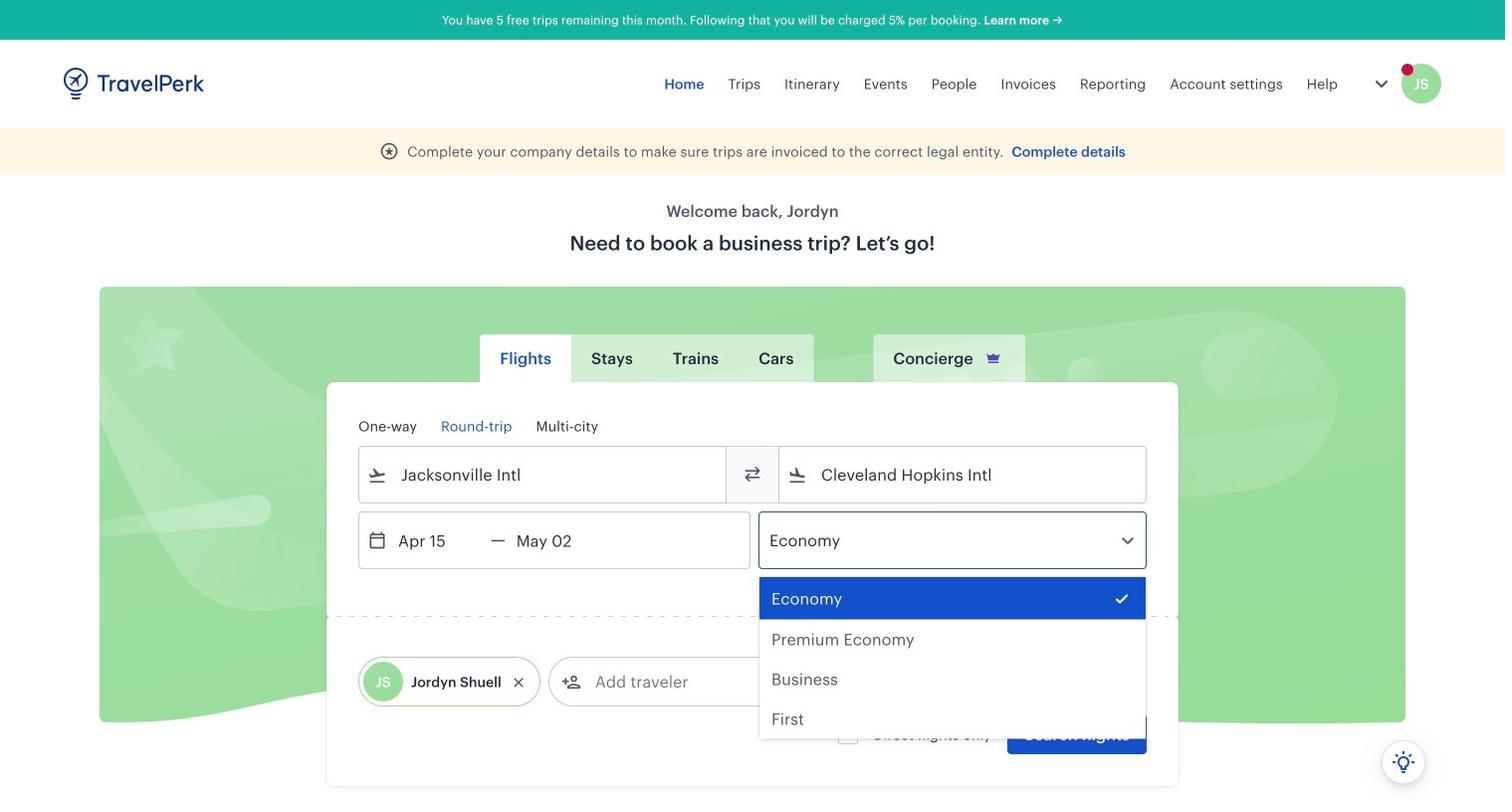 Task type: locate. For each thing, give the bounding box(es) containing it.
Add traveler search field
[[582, 666, 789, 698]]

To search field
[[808, 459, 1120, 491]]



Task type: vqa. For each thing, say whether or not it's contained in the screenshot.
To search box
yes



Task type: describe. For each thing, give the bounding box(es) containing it.
Return text field
[[506, 513, 609, 569]]

From search field
[[387, 459, 700, 491]]

Depart text field
[[387, 513, 491, 569]]



